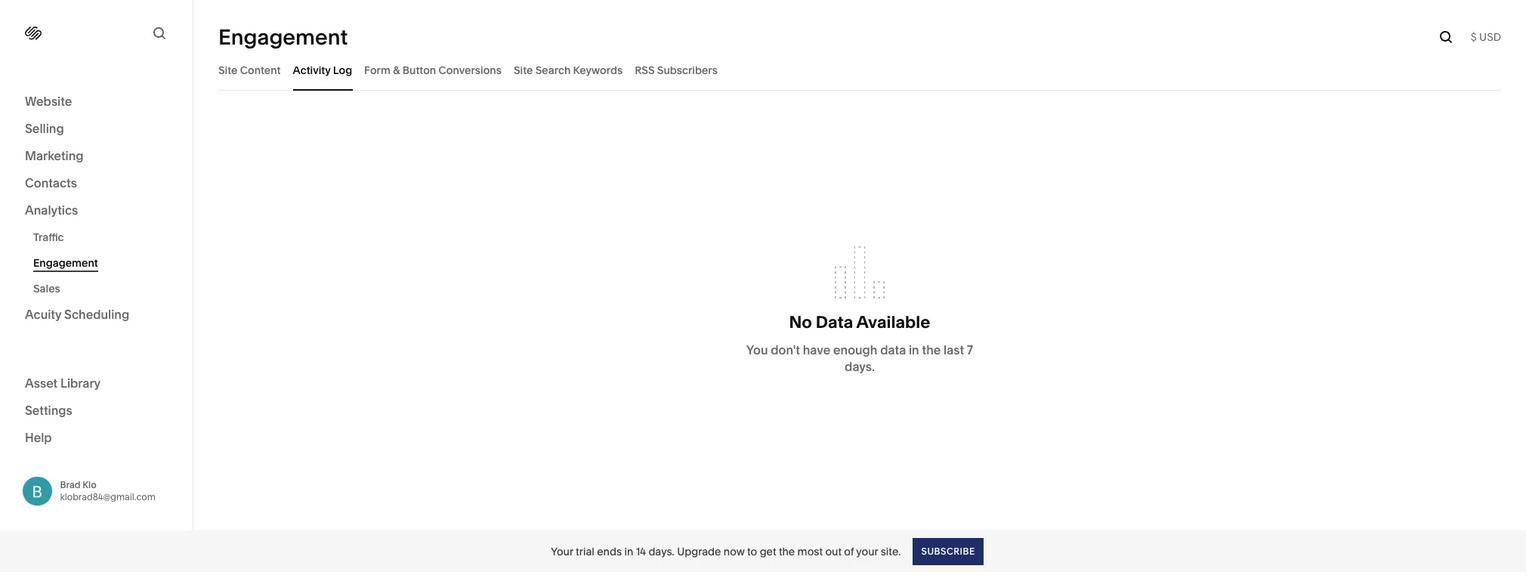 Task type: describe. For each thing, give the bounding box(es) containing it.
log
[[333, 63, 352, 77]]

contacts link
[[25, 175, 168, 193]]

search
[[536, 63, 571, 77]]

keywords
[[573, 63, 623, 77]]

0 horizontal spatial the
[[779, 545, 795, 558]]

you don't have enough data in the last 7 days.
[[747, 342, 974, 374]]

website
[[25, 94, 72, 109]]

subscribers
[[657, 63, 718, 77]]

site for site content
[[218, 63, 238, 77]]

help
[[25, 430, 52, 445]]

you
[[747, 342, 768, 357]]

rss
[[635, 63, 655, 77]]

klo
[[83, 479, 96, 490]]

upgrade
[[677, 545, 721, 558]]

traffic
[[33, 231, 64, 244]]

scheduling
[[64, 307, 129, 322]]

contacts
[[25, 175, 77, 190]]

klobrad84@gmail.com
[[60, 491, 156, 502]]

content
[[240, 63, 281, 77]]

enough
[[834, 342, 878, 357]]

usd
[[1480, 30, 1502, 44]]

0 vertical spatial engagement
[[218, 24, 348, 50]]

site search keywords
[[514, 63, 623, 77]]

most
[[798, 545, 823, 558]]

form
[[364, 63, 391, 77]]

days. inside you don't have enough data in the last 7 days.
[[845, 359, 875, 374]]

data
[[881, 342, 906, 357]]

&
[[393, 63, 400, 77]]

the inside you don't have enough data in the last 7 days.
[[923, 342, 941, 357]]

have
[[803, 342, 831, 357]]

asset library
[[25, 375, 101, 390]]

activity log button
[[293, 49, 352, 91]]

$
[[1471, 30, 1478, 44]]

your trial ends in 14 days. upgrade now to get the most out of your site.
[[551, 545, 901, 558]]

site content
[[218, 63, 281, 77]]

0 horizontal spatial days.
[[649, 545, 675, 558]]

acuity
[[25, 307, 61, 322]]

button
[[403, 63, 436, 77]]

$ usd
[[1471, 30, 1502, 44]]

get
[[760, 545, 777, 558]]

selling link
[[25, 120, 168, 138]]

your
[[551, 545, 574, 558]]

conversions
[[439, 63, 502, 77]]

marketing link
[[25, 147, 168, 166]]

form & button conversions button
[[364, 49, 502, 91]]

ends
[[597, 545, 622, 558]]

now
[[724, 545, 745, 558]]

site for site search keywords
[[514, 63, 533, 77]]



Task type: vqa. For each thing, say whether or not it's contained in the screenshot.
Selling Tools link
no



Task type: locate. For each thing, give the bounding box(es) containing it.
site
[[218, 63, 238, 77], [514, 63, 533, 77]]

engagement up content at the left top
[[218, 24, 348, 50]]

subscribe button
[[913, 538, 984, 565]]

acuity scheduling
[[25, 307, 129, 322]]

settings
[[25, 403, 72, 418]]

website link
[[25, 93, 168, 111]]

1 vertical spatial the
[[779, 545, 795, 558]]

days.
[[845, 359, 875, 374], [649, 545, 675, 558]]

1 vertical spatial in
[[625, 545, 634, 558]]

tab list
[[218, 49, 1502, 91]]

settings link
[[25, 402, 168, 420]]

rss subscribers button
[[635, 49, 718, 91]]

form & button conversions
[[364, 63, 502, 77]]

0 horizontal spatial site
[[218, 63, 238, 77]]

your
[[857, 545, 879, 558]]

1 horizontal spatial the
[[923, 342, 941, 357]]

0 vertical spatial in
[[909, 342, 920, 357]]

out
[[826, 545, 842, 558]]

subscribe
[[922, 545, 976, 557]]

1 site from the left
[[218, 63, 238, 77]]

the
[[923, 342, 941, 357], [779, 545, 795, 558]]

brad klo klobrad84@gmail.com
[[60, 479, 156, 502]]

tab list containing site content
[[218, 49, 1502, 91]]

no
[[790, 312, 813, 332]]

2 site from the left
[[514, 63, 533, 77]]

14
[[636, 545, 646, 558]]

1 vertical spatial engagement
[[33, 256, 98, 270]]

engagement down traffic
[[33, 256, 98, 270]]

engagement inside engagement link
[[33, 256, 98, 270]]

the right get
[[779, 545, 795, 558]]

don't
[[771, 342, 800, 357]]

0 horizontal spatial in
[[625, 545, 634, 558]]

days. right 14
[[649, 545, 675, 558]]

in right the "data" on the bottom right of the page
[[909, 342, 920, 357]]

1 horizontal spatial engagement
[[218, 24, 348, 50]]

library
[[60, 375, 101, 390]]

of
[[845, 545, 854, 558]]

marketing
[[25, 148, 84, 163]]

1 vertical spatial days.
[[649, 545, 675, 558]]

days. down enough
[[845, 359, 875, 374]]

in
[[909, 342, 920, 357], [625, 545, 634, 558]]

in left 14
[[625, 545, 634, 558]]

sales link
[[33, 276, 176, 302]]

analytics
[[25, 203, 78, 218]]

sales
[[33, 282, 60, 296]]

the left last at the right bottom of page
[[923, 342, 941, 357]]

rss subscribers
[[635, 63, 718, 77]]

brad
[[60, 479, 80, 490]]

engagement
[[218, 24, 348, 50], [33, 256, 98, 270]]

0 horizontal spatial engagement
[[33, 256, 98, 270]]

in inside you don't have enough data in the last 7 days.
[[909, 342, 920, 357]]

site left search
[[514, 63, 533, 77]]

site search keywords button
[[514, 49, 623, 91]]

0 vertical spatial the
[[923, 342, 941, 357]]

to
[[748, 545, 758, 558]]

site content button
[[218, 49, 281, 91]]

site.
[[881, 545, 901, 558]]

site left content at the left top
[[218, 63, 238, 77]]

asset library link
[[25, 375, 168, 393]]

last
[[944, 342, 965, 357]]

1 horizontal spatial days.
[[845, 359, 875, 374]]

available
[[857, 312, 931, 332]]

1 horizontal spatial in
[[909, 342, 920, 357]]

acuity scheduling link
[[25, 306, 168, 324]]

traffic link
[[33, 224, 176, 250]]

data
[[816, 312, 854, 332]]

0 vertical spatial days.
[[845, 359, 875, 374]]

analytics link
[[25, 202, 168, 220]]

1 horizontal spatial site
[[514, 63, 533, 77]]

selling
[[25, 121, 64, 136]]

no data available
[[790, 312, 931, 332]]

7
[[967, 342, 974, 357]]

activity log
[[293, 63, 352, 77]]

engagement link
[[33, 250, 176, 276]]

asset
[[25, 375, 58, 390]]

trial
[[576, 545, 595, 558]]

activity
[[293, 63, 331, 77]]

help link
[[25, 429, 52, 446]]



